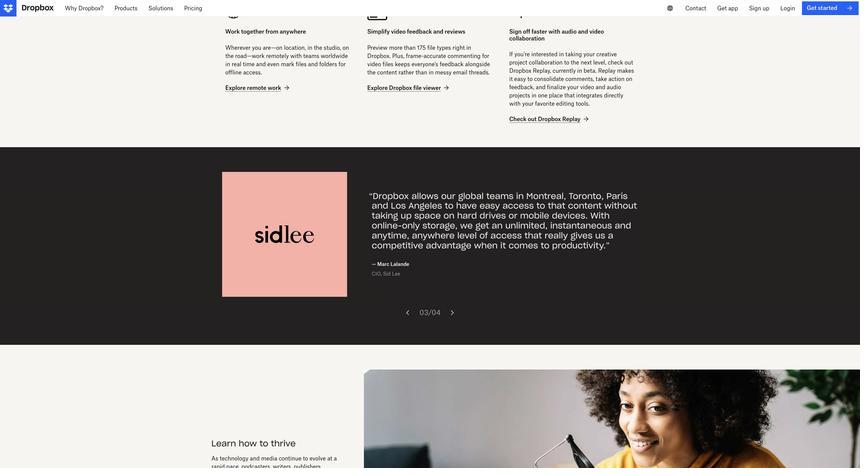 Task type: describe. For each thing, give the bounding box(es) containing it.
replay inside "link"
[[563, 116, 581, 123]]

2 horizontal spatial your
[[584, 51, 595, 58]]

editing
[[556, 100, 575, 107]]

viewer
[[423, 84, 441, 91]]

with
[[591, 211, 610, 221]]

up inside "dropbox allows our global teams in montreal, toronto, paris and los angeles to have easy access to that content without taking up space on hard drives or mobile devices. with online-only storage, we get an unlimited, instantaneous and anytime, anywhere level of access that really gives us a competitive advantage when it comes to productivity."
[[401, 211, 412, 221]]

preview
[[367, 44, 388, 51]]

with inside wherever you are—on location, in the studio, on the road—work remotely with teams worldwide in real time and even mark files and folders for offline access.
[[290, 52, 302, 59]]

location,
[[284, 44, 306, 51]]

devices.
[[552, 211, 588, 221]]

explore for explore remote work
[[225, 84, 246, 91]]

toronto,
[[569, 191, 604, 202]]

as technology and media continue to evolve at a rapid pace, podcasters, writers, publishers
[[212, 455, 337, 469]]

check
[[509, 116, 527, 123]]

cio, sid lee
[[372, 271, 400, 277]]

check out dropbox replay link
[[509, 115, 590, 123]]

an
[[492, 221, 503, 231]]

even
[[267, 61, 280, 68]]

global
[[458, 191, 484, 202]]

everyone's
[[412, 61, 438, 68]]

how
[[239, 439, 257, 449]]

dropbox inside check out dropbox replay "link"
[[538, 116, 561, 123]]

as
[[212, 455, 218, 462]]

get for get app
[[718, 5, 727, 12]]

two sparkles image
[[509, 4, 635, 20]]

real
[[232, 61, 241, 68]]

anywhere inside "dropbox allows our global teams in montreal, toronto, paris and los angeles to have easy access to that content without taking up space on hard drives or mobile devices. with online-only storage, we get an unlimited, instantaneous and anytime, anywhere level of access that really gives us a competitive advantage when it comes to productivity."
[[412, 230, 455, 241]]

comments,
[[566, 75, 594, 82]]

it inside "dropbox allows our global teams in montreal, toronto, paris and los angeles to have easy access to that content without taking up space on hard drives or mobile devices. with online-only storage, we get an unlimited, instantaneous and anytime, anywhere level of access that really gives us a competitive advantage when it comes to productivity."
[[501, 240, 506, 251]]

if
[[509, 51, 513, 58]]

video up more
[[391, 28, 406, 35]]

why
[[65, 5, 77, 12]]

products
[[115, 5, 137, 12]]

explore for explore dropbox file viewer
[[367, 84, 388, 91]]

sign for sign off faster with audio and video collaboration
[[509, 28, 522, 35]]

consolidate
[[534, 75, 564, 82]]

only
[[402, 221, 420, 231]]

with inside if you're interested in taking your creative project collaboration to the next level, check out dropbox replay, currently in beta. replay makes it easy to consolidate comments, take action on feedback, and finalize your video and audio projects in one place that integrates directly with your favorite editing tools.
[[509, 100, 521, 107]]

together
[[241, 28, 264, 35]]

anytime,
[[372, 230, 410, 241]]

directly
[[604, 92, 624, 99]]

allows
[[412, 191, 439, 202]]

to right comes
[[541, 240, 550, 251]]

continue
[[279, 455, 302, 462]]

and inside as technology and media continue to evolve at a rapid pace, podcasters, writers, publishers
[[250, 455, 260, 462]]

for inside wherever you are—on location, in the studio, on the road—work remotely with teams worldwide in real time and even mark files and folders for offline access.
[[339, 61, 346, 68]]

it inside if you're interested in taking your creative project collaboration to the next level, check out dropbox replay, currently in beta. replay makes it easy to consolidate comments, take action on feedback, and finalize your video and audio projects in one place that integrates directly with your favorite editing tools.
[[509, 75, 513, 82]]

a web page image
[[367, 4, 493, 20]]

interested
[[532, 51, 558, 58]]

wherever you are—on location, in the studio, on the road—work remotely with teams worldwide in real time and even mark files and folders for offline access.
[[225, 44, 349, 76]]

and left los
[[372, 201, 388, 211]]

to up feedback,
[[528, 75, 533, 82]]

1 vertical spatial than
[[416, 69, 427, 76]]

level,
[[594, 59, 607, 66]]

us
[[595, 230, 606, 241]]

really
[[545, 230, 568, 241]]

rapid
[[212, 464, 225, 469]]

get app button
[[712, 0, 744, 16]]

and up access.
[[256, 61, 266, 68]]

in inside "dropbox allows our global teams in montreal, toronto, paris and los angeles to have easy access to that content without taking up space on hard drives or mobile devices. with online-only storage, we get an unlimited, instantaneous and anytime, anywhere level of access that really gives us a competitive advantage when it comes to productivity."
[[516, 191, 524, 202]]

the up real
[[225, 52, 234, 59]]

"dropbox allows our global teams in montreal, toronto, paris and los angeles to have easy access to that content without taking up space on hard drives or mobile devices. with online-only storage, we get an unlimited, instantaneous and anytime, anywhere level of access that really gives us a competitive advantage when it comes to productivity."
[[369, 191, 637, 251]]

why dropbox?
[[65, 5, 104, 12]]

learn how to thrive
[[212, 439, 296, 449]]

our
[[441, 191, 456, 202]]

file inside preview more than 175 file types right in dropbox. plus, frame-accurate commenting for video files keeps everyone's feedback alongside the content rather than in messy email threads.
[[428, 44, 436, 51]]

in up currently at the top of the page
[[559, 51, 564, 58]]

sid
[[383, 271, 391, 277]]

collaboration inside sign off faster with audio and video collaboration
[[509, 35, 545, 42]]

you
[[252, 44, 261, 51]]

learn
[[212, 439, 236, 449]]

0 horizontal spatial feedback
[[407, 28, 432, 35]]

next
[[581, 59, 592, 66]]

are—on
[[263, 44, 283, 51]]

and left the "folders" on the top left of the page
[[308, 61, 318, 68]]

to left have
[[445, 201, 454, 211]]

2 vertical spatial that
[[525, 230, 542, 241]]

get started link
[[802, 1, 859, 15]]

1 vertical spatial access
[[491, 230, 522, 241]]

gives
[[571, 230, 593, 241]]

paris
[[607, 191, 628, 202]]

we
[[460, 221, 473, 231]]

you're
[[515, 51, 530, 58]]

beta.
[[584, 67, 597, 74]]

taking inside if you're interested in taking your creative project collaboration to the next level, check out dropbox replay, currently in beta. replay makes it easy to consolidate comments, take action on feedback, and finalize your video and audio projects in one place that integrates directly with your favorite editing tools.
[[566, 51, 582, 58]]

a inside as technology and media continue to evolve at a rapid pace, podcasters, writers, publishers
[[334, 455, 337, 462]]

the inside preview more than 175 file types right in dropbox. plus, frame-accurate commenting for video files keeps everyone's feedback alongside the content rather than in messy email threads.
[[367, 69, 376, 76]]

a inside "dropbox allows our global teams in montreal, toronto, paris and los angeles to have easy access to that content without taking up space on hard drives or mobile devices. with online-only storage, we get an unlimited, instantaneous and anytime, anywhere level of access that really gives us a competitive advantage when it comes to productivity."
[[608, 230, 614, 241]]

level
[[458, 230, 477, 241]]

sign up link
[[744, 0, 775, 16]]

easy inside if you're interested in taking your creative project collaboration to the next level, check out dropbox replay, currently in beta. replay makes it easy to consolidate comments, take action on feedback, and finalize your video and audio projects in one place that integrates directly with your favorite editing tools.
[[514, 75, 526, 82]]

check
[[608, 59, 623, 66]]

remotely
[[266, 52, 289, 59]]

favorite
[[535, 100, 555, 107]]

marc
[[377, 262, 390, 267]]

started
[[818, 5, 838, 11]]

on inside "dropbox allows our global teams in montreal, toronto, paris and los angeles to have easy access to that content without taking up space on hard drives or mobile devices. with online-only storage, we get an unlimited, instantaneous and anytime, anywhere level of access that really gives us a competitive advantage when it comes to productivity."
[[444, 211, 455, 221]]

explore dropbox file viewer link
[[367, 84, 451, 92]]

solutions button
[[143, 0, 179, 16]]

1 vertical spatial your
[[568, 84, 579, 91]]

get
[[476, 221, 489, 231]]

explore dropbox file viewer
[[367, 84, 441, 91]]

preview more than 175 file types right in dropbox. plus, frame-accurate commenting for video files keeps everyone's feedback alongside the content rather than in messy email threads.
[[367, 44, 490, 76]]

solutions
[[148, 5, 173, 12]]

folders
[[319, 61, 337, 68]]

0 horizontal spatial your
[[522, 100, 534, 107]]

action
[[609, 75, 625, 82]]

0 vertical spatial anywhere
[[280, 28, 306, 35]]

pricing
[[184, 5, 202, 12]]

in right location,
[[308, 44, 313, 51]]

email
[[453, 69, 468, 76]]

tools.
[[576, 100, 590, 107]]

creative
[[597, 51, 617, 58]]

app
[[729, 5, 738, 12]]

feedback inside preview more than 175 file types right in dropbox. plus, frame-accurate commenting for video files keeps everyone's feedback alongside the content rather than in messy email threads.
[[440, 61, 464, 68]]

types
[[437, 44, 451, 51]]

contact button
[[680, 0, 712, 16]]

explore remote work link
[[225, 84, 291, 92]]

access.
[[243, 69, 262, 76]]

worldwide
[[321, 52, 348, 59]]

contact
[[686, 5, 707, 12]]

lee
[[392, 271, 400, 277]]

technology
[[220, 455, 249, 462]]

file inside explore dropbox file viewer link
[[414, 84, 422, 91]]

finalize
[[547, 84, 566, 91]]

frame-
[[406, 52, 424, 59]]



Task type: locate. For each thing, give the bounding box(es) containing it.
mobile
[[520, 211, 549, 221]]

a woman speaking into a desktop microphone image
[[364, 370, 860, 469]]

out right check
[[528, 116, 537, 123]]

get left started
[[807, 5, 817, 11]]

feedback,
[[509, 84, 535, 91]]

feedback
[[407, 28, 432, 35], [440, 61, 464, 68]]

get inside dropdown button
[[718, 5, 727, 12]]

in up commenting
[[467, 44, 471, 51]]

1 vertical spatial that
[[548, 201, 566, 211]]

0 vertical spatial content
[[377, 69, 397, 76]]

easy
[[514, 75, 526, 82], [480, 201, 500, 211]]

with
[[549, 28, 561, 35], [290, 52, 302, 59], [509, 100, 521, 107]]

the
[[314, 44, 322, 51], [225, 52, 234, 59], [571, 59, 579, 66], [367, 69, 376, 76]]

1 vertical spatial sign
[[509, 28, 522, 35]]

content inside "dropbox allows our global teams in montreal, toronto, paris and los angeles to have easy access to that content without taking up space on hard drives or mobile devices. with online-only storage, we get an unlimited, instantaneous and anytime, anywhere level of access that really gives us a competitive advantage when it comes to productivity."
[[568, 201, 602, 211]]

keeps
[[395, 61, 410, 68]]

have
[[456, 201, 477, 211]]

offline
[[225, 69, 242, 76]]

anywhere up location,
[[280, 28, 306, 35]]

studio,
[[324, 44, 341, 51]]

content
[[377, 69, 397, 76], [568, 201, 602, 211]]

up inside sign up link
[[763, 5, 770, 12]]

video inside if you're interested in taking your creative project collaboration to the next level, check out dropbox replay, currently in beta. replay makes it easy to consolidate comments, take action on feedback, and finalize your video and audio projects in one place that integrates directly with your favorite editing tools.
[[580, 84, 594, 91]]

0 vertical spatial access
[[503, 201, 534, 211]]

with down location,
[[290, 52, 302, 59]]

1 explore from the left
[[225, 84, 246, 91]]

out inside "link"
[[528, 116, 537, 123]]

dropbox down rather
[[389, 84, 412, 91]]

video down dropbox. at top
[[367, 61, 381, 68]]

0 vertical spatial dropbox
[[509, 67, 532, 74]]

and inside sign off faster with audio and video collaboration
[[578, 28, 588, 35]]

2 vertical spatial on
[[444, 211, 455, 221]]

1 vertical spatial audio
[[607, 84, 621, 91]]

1 vertical spatial for
[[339, 61, 346, 68]]

0 horizontal spatial files
[[296, 61, 307, 68]]

0 horizontal spatial out
[[528, 116, 537, 123]]

1 horizontal spatial easy
[[514, 75, 526, 82]]

that up editing
[[565, 92, 575, 99]]

alongside
[[465, 61, 490, 68]]

with down projects
[[509, 100, 521, 107]]

1 vertical spatial out
[[528, 116, 537, 123]]

and left reviews on the top of page
[[433, 28, 444, 35]]

on inside if you're interested in taking your creative project collaboration to the next level, check out dropbox replay, currently in beta. replay makes it easy to consolidate comments, take action on feedback, and finalize your video and audio projects in one place that integrates directly with your favorite editing tools.
[[626, 75, 633, 82]]

and down two sparkles image
[[578, 28, 588, 35]]

video
[[391, 28, 406, 35], [590, 28, 604, 35], [367, 61, 381, 68], [580, 84, 594, 91]]

teams down location,
[[303, 52, 319, 59]]

in up comments, in the top of the page
[[578, 67, 582, 74]]

0 horizontal spatial get
[[718, 5, 727, 12]]

1 vertical spatial up
[[401, 211, 412, 221]]

easy inside "dropbox allows our global teams in montreal, toronto, paris and los angeles to have easy access to that content without taking up space on hard drives or mobile devices. with online-only storage, we get an unlimited, instantaneous and anytime, anywhere level of access that really gives us a competitive advantage when it comes to productivity."
[[480, 201, 500, 211]]

messy
[[435, 69, 452, 76]]

1 horizontal spatial file
[[428, 44, 436, 51]]

0 vertical spatial a
[[608, 230, 614, 241]]

audio inside sign off faster with audio and video collaboration
[[562, 28, 577, 35]]

get for get started
[[807, 5, 817, 11]]

dropbox.
[[367, 52, 391, 59]]

dropbox inside explore dropbox file viewer link
[[389, 84, 412, 91]]

video inside preview more than 175 file types right in dropbox. plus, frame-accurate commenting for video files keeps everyone's feedback alongside the content rather than in messy email threads.
[[367, 61, 381, 68]]

montreal,
[[527, 191, 566, 202]]

1 horizontal spatial your
[[568, 84, 579, 91]]

1 horizontal spatial for
[[482, 52, 489, 59]]

storage,
[[423, 221, 458, 231]]

1 vertical spatial taking
[[372, 211, 398, 221]]

dropbox down project
[[509, 67, 532, 74]]

content inside preview more than 175 file types right in dropbox. plus, frame-accurate commenting for video files keeps everyone's feedback alongside the content rather than in messy email threads.
[[377, 69, 397, 76]]

to left evolve
[[303, 455, 308, 462]]

and up podcasters,
[[250, 455, 260, 462]]

sign for sign up
[[749, 5, 762, 12]]

collaboration inside if you're interested in taking your creative project collaboration to the next level, check out dropbox replay, currently in beta. replay makes it easy to consolidate comments, take action on feedback, and finalize your video and audio projects in one place that integrates directly with your favorite editing tools.
[[529, 59, 563, 66]]

1 horizontal spatial a
[[608, 230, 614, 241]]

collaboration up you're
[[509, 35, 545, 42]]

1 horizontal spatial with
[[509, 100, 521, 107]]

explore remote work
[[225, 84, 281, 91]]

out
[[625, 59, 633, 66], [528, 116, 537, 123]]

your down comments, in the top of the page
[[568, 84, 579, 91]]

0 vertical spatial teams
[[303, 52, 319, 59]]

on right 'studio,'
[[343, 44, 349, 51]]

0 vertical spatial sign
[[749, 5, 762, 12]]

your up the next
[[584, 51, 595, 58]]

angeles
[[409, 201, 442, 211]]

currently
[[553, 67, 576, 74]]

2 files from the left
[[383, 61, 394, 68]]

1 horizontal spatial explore
[[367, 84, 388, 91]]

get app
[[718, 5, 738, 12]]

and down without
[[615, 221, 631, 231]]

it up feedback,
[[509, 75, 513, 82]]

content down keeps
[[377, 69, 397, 76]]

makes
[[617, 67, 634, 74]]

up left login link
[[763, 5, 770, 12]]

collaboration down interested
[[529, 59, 563, 66]]

files inside preview more than 175 file types right in dropbox. plus, frame-accurate commenting for video files keeps everyone's feedback alongside the content rather than in messy email threads.
[[383, 61, 394, 68]]

the left 'studio,'
[[314, 44, 322, 51]]

sign right app
[[749, 5, 762, 12]]

content up "instantaneous"
[[568, 201, 602, 211]]

threads.
[[469, 69, 490, 76]]

feedback up 175
[[407, 28, 432, 35]]

1 horizontal spatial anywhere
[[412, 230, 455, 241]]

simplify video feedback and reviews
[[367, 28, 466, 35]]

access down or
[[491, 230, 522, 241]]

work
[[225, 28, 240, 35]]

replay
[[598, 67, 616, 74], [563, 116, 581, 123]]

audio up 'directly'
[[607, 84, 621, 91]]

0 vertical spatial collaboration
[[509, 35, 545, 42]]

files inside wherever you are—on location, in the studio, on the road—work remotely with teams worldwide in real time and even mark files and folders for offline access.
[[296, 61, 307, 68]]

2 horizontal spatial dropbox
[[538, 116, 561, 123]]

1 horizontal spatial audio
[[607, 84, 621, 91]]

work together from anywhere
[[225, 28, 306, 35]]

1 vertical spatial easy
[[480, 201, 500, 211]]

to up unlimited,
[[537, 201, 545, 211]]

los
[[391, 201, 406, 211]]

out inside if you're interested in taking your creative project collaboration to the next level, check out dropbox replay, currently in beta. replay makes it easy to consolidate comments, take action on feedback, and finalize your video and audio projects in one place that integrates directly with your favorite editing tools.
[[625, 59, 633, 66]]

drives
[[480, 211, 506, 221]]

in left real
[[225, 61, 230, 68]]

1 vertical spatial a
[[334, 455, 337, 462]]

that inside if you're interested in taking your creative project collaboration to the next level, check out dropbox replay, currently in beta. replay makes it easy to consolidate comments, take action on feedback, and finalize your video and audio projects in one place that integrates directly with your favorite editing tools.
[[565, 92, 575, 99]]

writers,
[[273, 464, 292, 469]]

0 horizontal spatial a
[[334, 455, 337, 462]]

sign
[[749, 5, 762, 12], [509, 28, 522, 35]]

and down take
[[596, 84, 606, 91]]

0 horizontal spatial sign
[[509, 28, 522, 35]]

plus,
[[392, 52, 405, 59]]

file left viewer
[[414, 84, 422, 91]]

one
[[538, 92, 548, 99]]

1 vertical spatial anywhere
[[412, 230, 455, 241]]

than down everyone's
[[416, 69, 427, 76]]

0 horizontal spatial with
[[290, 52, 302, 59]]

to up media
[[260, 439, 268, 449]]

the left the next
[[571, 59, 579, 66]]

1 horizontal spatial replay
[[598, 67, 616, 74]]

in left the one
[[532, 92, 537, 99]]

get left app
[[718, 5, 727, 12]]

work
[[268, 84, 281, 91]]

1 horizontal spatial up
[[763, 5, 770, 12]]

0 vertical spatial it
[[509, 75, 513, 82]]

access up unlimited,
[[503, 201, 534, 211]]

0 horizontal spatial it
[[501, 240, 506, 251]]

sid lee icon image
[[255, 205, 314, 264]]

podcasters,
[[242, 464, 272, 469]]

files right the mark
[[296, 61, 307, 68]]

integrates
[[576, 92, 603, 99]]

0 horizontal spatial replay
[[563, 116, 581, 123]]

1 vertical spatial it
[[501, 240, 506, 251]]

teams inside wherever you are—on location, in the studio, on the road—work remotely with teams worldwide in real time and even mark files and folders for offline access.
[[303, 52, 319, 59]]

1 horizontal spatial out
[[625, 59, 633, 66]]

2 explore from the left
[[367, 84, 388, 91]]

unlimited,
[[505, 221, 548, 231]]

that down mobile
[[525, 230, 542, 241]]

anywhere
[[280, 28, 306, 35], [412, 230, 455, 241]]

the inside if you're interested in taking your creative project collaboration to the next level, check out dropbox replay, currently in beta. replay makes it easy to consolidate comments, take action on feedback, and finalize your video and audio projects in one place that integrates directly with your favorite editing tools.
[[571, 59, 579, 66]]

easy up get
[[480, 201, 500, 211]]

0 vertical spatial for
[[482, 52, 489, 59]]

0 horizontal spatial dropbox
[[389, 84, 412, 91]]

file up the accurate on the top of the page
[[428, 44, 436, 51]]

in
[[308, 44, 313, 51], [467, 44, 471, 51], [559, 51, 564, 58], [225, 61, 230, 68], [578, 67, 582, 74], [429, 69, 434, 76], [532, 92, 537, 99], [516, 191, 524, 202]]

access
[[503, 201, 534, 211], [491, 230, 522, 241]]

it right when
[[501, 240, 506, 251]]

0 horizontal spatial explore
[[225, 84, 246, 91]]

0 horizontal spatial anywhere
[[280, 28, 306, 35]]

than up frame-
[[404, 44, 416, 51]]

2 horizontal spatial on
[[626, 75, 633, 82]]

0 vertical spatial your
[[584, 51, 595, 58]]

and up the one
[[536, 84, 546, 91]]

up
[[763, 5, 770, 12], [401, 211, 412, 221]]

replay down editing
[[563, 116, 581, 123]]

when
[[474, 240, 498, 251]]

for down worldwide
[[339, 61, 346, 68]]

2 vertical spatial with
[[509, 100, 521, 107]]

sign inside sign off faster with audio and video collaboration
[[509, 28, 522, 35]]

up left space
[[401, 211, 412, 221]]

simplify
[[367, 28, 390, 35]]

out up makes
[[625, 59, 633, 66]]

1 horizontal spatial dropbox
[[509, 67, 532, 74]]

1 horizontal spatial taking
[[566, 51, 582, 58]]

audio inside if you're interested in taking your creative project collaboration to the next level, check out dropbox replay, currently in beta. replay makes it easy to consolidate comments, take action on feedback, and finalize your video and audio projects in one place that integrates directly with your favorite editing tools.
[[607, 84, 621, 91]]

1 vertical spatial replay
[[563, 116, 581, 123]]

project
[[509, 59, 528, 66]]

0 vertical spatial out
[[625, 59, 633, 66]]

media
[[261, 455, 277, 462]]

your down projects
[[522, 100, 534, 107]]

audio
[[562, 28, 577, 35], [607, 84, 621, 91]]

"dropbox
[[369, 191, 409, 202]]

0 horizontal spatial audio
[[562, 28, 577, 35]]

evolve
[[310, 455, 326, 462]]

instantaneous
[[550, 221, 612, 231]]

0 vertical spatial feedback
[[407, 28, 432, 35]]

0 vertical spatial taking
[[566, 51, 582, 58]]

0 horizontal spatial on
[[343, 44, 349, 51]]

1 vertical spatial on
[[626, 75, 633, 82]]

audio down two sparkles image
[[562, 28, 577, 35]]

video up integrates
[[580, 84, 594, 91]]

1 horizontal spatial files
[[383, 61, 394, 68]]

0 vertical spatial audio
[[562, 28, 577, 35]]

1 vertical spatial collaboration
[[529, 59, 563, 66]]

0 vertical spatial replay
[[598, 67, 616, 74]]

collaboration
[[509, 35, 545, 42], [529, 59, 563, 66]]

and
[[433, 28, 444, 35], [578, 28, 588, 35], [256, 61, 266, 68], [308, 61, 318, 68], [536, 84, 546, 91], [596, 84, 606, 91], [372, 201, 388, 211], [615, 221, 631, 231], [250, 455, 260, 462]]

0 horizontal spatial for
[[339, 61, 346, 68]]

0 vertical spatial file
[[428, 44, 436, 51]]

files down dropbox. at top
[[383, 61, 394, 68]]

1 horizontal spatial feedback
[[440, 61, 464, 68]]

1 vertical spatial with
[[290, 52, 302, 59]]

get started
[[807, 5, 838, 11]]

wherever
[[225, 44, 251, 51]]

1 horizontal spatial teams
[[487, 191, 514, 202]]

0 horizontal spatial teams
[[303, 52, 319, 59]]

thrive
[[271, 439, 296, 449]]

1 horizontal spatial on
[[444, 211, 455, 221]]

to up currently at the top of the page
[[564, 59, 570, 66]]

a right at
[[334, 455, 337, 462]]

2 horizontal spatial with
[[549, 28, 561, 35]]

1 horizontal spatial get
[[807, 5, 817, 11]]

that up really
[[548, 201, 566, 211]]

dropbox
[[509, 67, 532, 74], [389, 84, 412, 91], [538, 116, 561, 123]]

pace,
[[226, 464, 240, 469]]

0 horizontal spatial easy
[[480, 201, 500, 211]]

on inside wherever you are—on location, in the studio, on the road—work remotely with teams worldwide in real time and even mark files and folders for offline access.
[[343, 44, 349, 51]]

0 horizontal spatial up
[[401, 211, 412, 221]]

replay inside if you're interested in taking your creative project collaboration to the next level, check out dropbox replay, currently in beta. replay makes it easy to consolidate comments, take action on feedback, and finalize your video and audio projects in one place that integrates directly with your favorite editing tools.
[[598, 67, 616, 74]]

lalande
[[391, 262, 409, 267]]

easy up feedback,
[[514, 75, 526, 82]]

0 horizontal spatial taking
[[372, 211, 398, 221]]

2 vertical spatial dropbox
[[538, 116, 561, 123]]

0 vertical spatial than
[[404, 44, 416, 51]]

login
[[781, 5, 795, 12]]

2 vertical spatial your
[[522, 100, 534, 107]]

0 horizontal spatial file
[[414, 84, 422, 91]]

accurate
[[424, 52, 446, 59]]

video up creative
[[590, 28, 604, 35]]

—
[[372, 262, 376, 267]]

on left 'hard'
[[444, 211, 455, 221]]

projects
[[509, 92, 530, 99]]

feedback up messy
[[440, 61, 464, 68]]

pricing link
[[179, 0, 208, 16]]

sign left off
[[509, 28, 522, 35]]

0 horizontal spatial content
[[377, 69, 397, 76]]

1 horizontal spatial content
[[568, 201, 602, 211]]

faster
[[532, 28, 547, 35]]

rather
[[399, 69, 414, 76]]

right
[[453, 44, 465, 51]]

to inside as technology and media continue to evolve at a rapid pace, podcasters, writers, publishers
[[303, 455, 308, 462]]

1 horizontal spatial it
[[509, 75, 513, 82]]

check out dropbox replay
[[509, 116, 581, 123]]

on down makes
[[626, 75, 633, 82]]

1 horizontal spatial sign
[[749, 5, 762, 12]]

dropbox down favorite
[[538, 116, 561, 123]]

1 vertical spatial content
[[568, 201, 602, 211]]

file
[[428, 44, 436, 51], [414, 84, 422, 91]]

off
[[523, 28, 530, 35]]

at
[[327, 455, 332, 462]]

teams inside "dropbox allows our global teams in montreal, toronto, paris and los angeles to have easy access to that content without taking up space on hard drives or mobile devices. with online-only storage, we get an unlimited, instantaneous and anytime, anywhere level of access that really gives us a competitive advantage when it comes to productivity."
[[487, 191, 514, 202]]

0 vertical spatial easy
[[514, 75, 526, 82]]

1 vertical spatial file
[[414, 84, 422, 91]]

for inside preview more than 175 file types right in dropbox. plus, frame-accurate commenting for video files keeps everyone's feedback alongside the content rather than in messy email threads.
[[482, 52, 489, 59]]

dropbox inside if you're interested in taking your creative project collaboration to the next level, check out dropbox replay, currently in beta. replay makes it easy to consolidate comments, take action on feedback, and finalize your video and audio projects in one place that integrates directly with your favorite editing tools.
[[509, 67, 532, 74]]

1 vertical spatial dropbox
[[389, 84, 412, 91]]

0 vertical spatial on
[[343, 44, 349, 51]]

taking down "dropbox
[[372, 211, 398, 221]]

taking inside "dropbox allows our global teams in montreal, toronto, paris and los angeles to have easy access to that content without taking up space on hard drives or mobile devices. with online-only storage, we get an unlimited, instantaneous and anytime, anywhere level of access that really gives us a competitive advantage when it comes to productivity."
[[372, 211, 398, 221]]

globe icon image
[[225, 4, 351, 20]]

replay up take
[[598, 67, 616, 74]]

taking up the next
[[566, 51, 582, 58]]

explore down dropbox. at top
[[367, 84, 388, 91]]

1 vertical spatial feedback
[[440, 61, 464, 68]]

with inside sign off faster with audio and video collaboration
[[549, 28, 561, 35]]

anywhere down space
[[412, 230, 455, 241]]

0 vertical spatial with
[[549, 28, 561, 35]]

video inside sign off faster with audio and video collaboration
[[590, 28, 604, 35]]

why dropbox? button
[[59, 0, 109, 16]]

the down dropbox. at top
[[367, 69, 376, 76]]

0 vertical spatial up
[[763, 5, 770, 12]]

0 vertical spatial that
[[565, 92, 575, 99]]

with right faster
[[549, 28, 561, 35]]

175
[[417, 44, 426, 51]]

in up or
[[516, 191, 524, 202]]

if you're interested in taking your creative project collaboration to the next level, check out dropbox replay, currently in beta. replay makes it easy to consolidate comments, take action on feedback, and finalize your video and audio projects in one place that integrates directly with your favorite editing tools.
[[509, 51, 634, 107]]

1 files from the left
[[296, 61, 307, 68]]

teams up drives
[[487, 191, 514, 202]]

a right us
[[608, 230, 614, 241]]

for up alongside
[[482, 52, 489, 59]]

in down everyone's
[[429, 69, 434, 76]]

explore down offline
[[225, 84, 246, 91]]

1 vertical spatial teams
[[487, 191, 514, 202]]



Task type: vqa. For each thing, say whether or not it's contained in the screenshot.
"Continue"
yes



